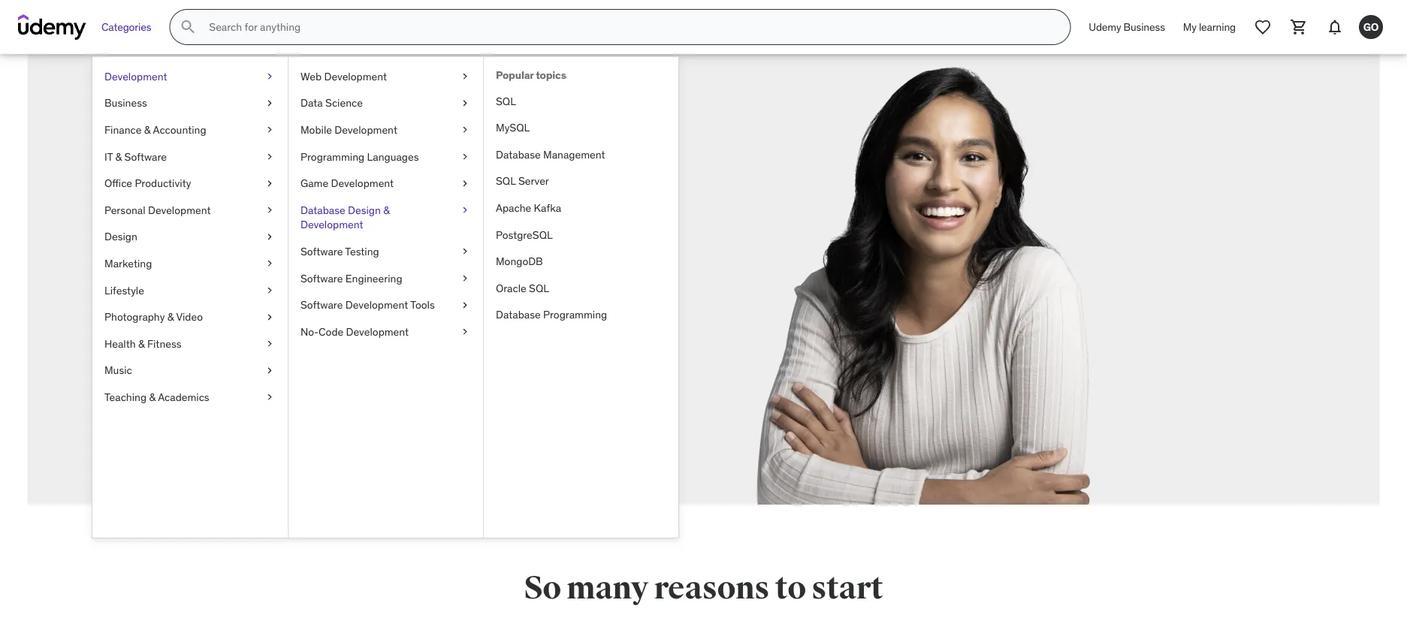 Task type: describe. For each thing, give the bounding box(es) containing it.
start
[[812, 569, 884, 608]]

an
[[305, 281, 320, 299]]

no-code development link
[[289, 319, 483, 345]]

oracle
[[496, 281, 527, 295]]

programming languages
[[301, 150, 419, 163]]

0 vertical spatial business
[[1124, 20, 1166, 34]]

sql for sql server
[[496, 174, 516, 188]]

xsmall image for music
[[264, 363, 276, 378]]

personal
[[104, 203, 146, 217]]

mongodb
[[496, 255, 543, 268]]

web
[[301, 70, 322, 83]]

change
[[416, 281, 463, 299]]

photography & video
[[104, 310, 203, 324]]

xsmall image for finance & accounting
[[264, 123, 276, 137]]

database management
[[496, 148, 606, 161]]

lifestyle
[[104, 284, 144, 297]]

development inside database design & development
[[301, 218, 364, 232]]

mobile development
[[301, 123, 398, 137]]

development down categories 'dropdown button'
[[104, 70, 167, 83]]

reasons
[[654, 569, 770, 608]]

categories button
[[92, 9, 160, 45]]

finance
[[104, 123, 142, 137]]

mysql
[[496, 121, 530, 134]]

development down engineering
[[346, 298, 408, 312]]

software engineering
[[301, 272, 403, 285]]

sql server link
[[484, 168, 679, 195]]

categories
[[101, 20, 151, 34]]

data
[[301, 96, 323, 110]]

health & fitness
[[104, 337, 182, 351]]

development up programming languages
[[335, 123, 398, 137]]

database management link
[[484, 141, 679, 168]]

health
[[104, 337, 136, 351]]

topics
[[536, 68, 567, 82]]

instructor
[[324, 281, 385, 299]]

teaching
[[104, 391, 147, 404]]

academics
[[158, 391, 209, 404]]

music link
[[92, 357, 288, 384]]

software testing link
[[289, 238, 483, 265]]

xsmall image for personal development
[[264, 203, 276, 218]]

development up the science
[[324, 70, 387, 83]]

design inside database design & development
[[348, 203, 381, 217]]

marketing link
[[92, 250, 288, 277]]

testing
[[345, 245, 379, 258]]

notifications image
[[1327, 18, 1345, 36]]

—
[[280, 301, 293, 319]]

fitness
[[147, 337, 182, 351]]

development link
[[92, 63, 288, 90]]

xsmall image for no-code development
[[459, 325, 471, 339]]

submit search image
[[179, 18, 197, 36]]

web development
[[301, 70, 387, 83]]

my learning link
[[1175, 9, 1246, 45]]

xsmall image for software development tools
[[459, 298, 471, 313]]

sql server
[[496, 174, 549, 188]]

languages
[[367, 150, 419, 163]]

software development tools
[[301, 298, 435, 312]]

xsmall image for business
[[264, 96, 276, 111]]

it
[[104, 150, 113, 163]]

software development tools link
[[289, 292, 483, 319]]

game development link
[[289, 170, 483, 197]]

my
[[1184, 20, 1197, 34]]

oracle sql link
[[484, 275, 679, 302]]

come teach with us become an instructor and change lives — including your own
[[248, 188, 463, 319]]

your
[[358, 301, 385, 319]]

postgresql
[[496, 228, 553, 241]]

no-code development
[[301, 325, 409, 339]]

finance & accounting link
[[92, 117, 288, 143]]

server
[[519, 174, 549, 188]]

database for database design & development
[[301, 203, 346, 217]]

& for academics
[[149, 391, 156, 404]]

own
[[389, 301, 415, 319]]

development down programming languages
[[331, 177, 394, 190]]

software for software testing
[[301, 245, 343, 258]]

office productivity
[[104, 177, 191, 190]]

apache kafka link
[[484, 195, 679, 222]]

development down office productivity link
[[148, 203, 211, 217]]

so many reasons to start
[[524, 569, 884, 608]]

wishlist image
[[1255, 18, 1273, 36]]

tools
[[411, 298, 435, 312]]

music
[[104, 364, 132, 377]]

business link
[[92, 90, 288, 117]]

xsmall image for programming languages
[[459, 149, 471, 164]]

xsmall image for data science
[[459, 96, 471, 111]]

code
[[319, 325, 344, 339]]

& for accounting
[[144, 123, 151, 137]]

no-
[[301, 325, 319, 339]]

my learning
[[1184, 20, 1237, 34]]

data science link
[[289, 90, 483, 117]]

udemy
[[1089, 20, 1122, 34]]



Task type: vqa. For each thing, say whether or not it's contained in the screenshot.
xsmall icon corresponding to Software Development Tools
yes



Task type: locate. For each thing, give the bounding box(es) containing it.
xsmall image for health & fitness
[[264, 337, 276, 351]]

management
[[544, 148, 606, 161]]

software inside it & software link
[[124, 150, 167, 163]]

programming up game development
[[301, 150, 365, 163]]

go
[[1364, 20, 1380, 34]]

software inside software testing link
[[301, 245, 343, 258]]

xsmall image inside photography & video link
[[264, 310, 276, 325]]

web development link
[[289, 63, 483, 90]]

xsmall image for mobile development
[[459, 123, 471, 137]]

xsmall image for marketing
[[264, 256, 276, 271]]

sql inside 'link'
[[496, 94, 516, 108]]

& left video
[[167, 310, 174, 324]]

programming down oracle sql link
[[544, 308, 608, 322]]

2 vertical spatial database
[[496, 308, 541, 322]]

come
[[248, 188, 352, 235]]

health & fitness link
[[92, 331, 288, 357]]

Search for anything text field
[[206, 14, 1053, 40]]

and
[[389, 281, 413, 299]]

office productivity link
[[92, 170, 288, 197]]

xsmall image for software engineering
[[459, 271, 471, 286]]

database programming link
[[484, 302, 679, 329]]

xsmall image inside 'software development tools' link
[[459, 298, 471, 313]]

apache
[[496, 201, 532, 215]]

xsmall image inside it & software link
[[264, 149, 276, 164]]

0 vertical spatial programming
[[301, 150, 365, 163]]

video
[[176, 310, 203, 324]]

1 horizontal spatial business
[[1124, 20, 1166, 34]]

xsmall image inside software testing link
[[459, 244, 471, 259]]

mysql link
[[484, 115, 679, 141]]

photography & video link
[[92, 304, 288, 331]]

to
[[775, 569, 806, 608]]

accounting
[[153, 123, 206, 137]]

xsmall image for lifestyle
[[264, 283, 276, 298]]

shopping cart with 0 items image
[[1291, 18, 1309, 36]]

xsmall image inside game development link
[[459, 176, 471, 191]]

it & software
[[104, 150, 167, 163]]

xsmall image inside business link
[[264, 96, 276, 111]]

xsmall image inside programming languages link
[[459, 149, 471, 164]]

1 vertical spatial programming
[[544, 308, 608, 322]]

xsmall image inside development link
[[264, 69, 276, 84]]

& for software
[[115, 150, 122, 163]]

1 horizontal spatial design
[[348, 203, 381, 217]]

database programming
[[496, 308, 608, 322]]

sql up the apache
[[496, 174, 516, 188]]

business right udemy
[[1124, 20, 1166, 34]]

personal development link
[[92, 197, 288, 224]]

database down oracle sql
[[496, 308, 541, 322]]

1 vertical spatial sql
[[496, 174, 516, 188]]

database design & development
[[301, 203, 390, 232]]

xsmall image inside data science link
[[459, 96, 471, 111]]

xsmall image inside teaching & academics link
[[264, 390, 276, 405]]

business
[[1124, 20, 1166, 34], [104, 96, 147, 110]]

xsmall image inside personal development link
[[264, 203, 276, 218]]

& right health at left bottom
[[138, 337, 145, 351]]

popular topics
[[496, 68, 567, 82]]

0 vertical spatial sql
[[496, 94, 516, 108]]

xsmall image inside the design link
[[264, 230, 276, 244]]

mobile development link
[[289, 117, 483, 143]]

us
[[335, 230, 375, 277]]

xsmall image for office productivity
[[264, 176, 276, 191]]

xsmall image inside marketing link
[[264, 256, 276, 271]]

1 horizontal spatial programming
[[544, 308, 608, 322]]

xsmall image inside database design & development link
[[459, 203, 471, 218]]

including
[[296, 301, 354, 319]]

development
[[104, 70, 167, 83], [324, 70, 387, 83], [335, 123, 398, 137], [331, 177, 394, 190], [148, 203, 211, 217], [301, 218, 364, 232], [346, 298, 408, 312], [346, 325, 409, 339]]

database up sql server
[[496, 148, 541, 161]]

0 vertical spatial database
[[496, 148, 541, 161]]

database for database programming
[[496, 308, 541, 322]]

finance & accounting
[[104, 123, 206, 137]]

photography
[[104, 310, 165, 324]]

design link
[[92, 224, 288, 250]]

xsmall image for design
[[264, 230, 276, 244]]

lifestyle link
[[92, 277, 288, 304]]

go link
[[1354, 9, 1390, 45]]

udemy business
[[1089, 20, 1166, 34]]

database inside "link"
[[496, 308, 541, 322]]

xsmall image for photography & video
[[264, 310, 276, 325]]

udemy business link
[[1080, 9, 1175, 45]]

popular
[[496, 68, 534, 82]]

so
[[524, 569, 561, 608]]

personal development
[[104, 203, 211, 217]]

learning
[[1200, 20, 1237, 34]]

udemy image
[[18, 14, 86, 40]]

xsmall image inside lifestyle link
[[264, 283, 276, 298]]

&
[[144, 123, 151, 137], [115, 150, 122, 163], [384, 203, 390, 217], [167, 310, 174, 324], [138, 337, 145, 351], [149, 391, 156, 404]]

0 vertical spatial design
[[348, 203, 381, 217]]

sql for sql
[[496, 94, 516, 108]]

game development
[[301, 177, 394, 190]]

science
[[326, 96, 363, 110]]

become
[[248, 281, 301, 299]]

sql link
[[484, 88, 679, 115]]

xsmall image
[[264, 69, 276, 84], [459, 69, 471, 84], [264, 96, 276, 111], [459, 96, 471, 111], [459, 123, 471, 137], [264, 149, 276, 164], [264, 176, 276, 191], [459, 176, 471, 191], [264, 230, 276, 244], [459, 271, 471, 286], [264, 310, 276, 325], [264, 390, 276, 405]]

software for software engineering
[[301, 272, 343, 285]]

xsmall image for game development
[[459, 176, 471, 191]]

xsmall image inside finance & accounting link
[[264, 123, 276, 137]]

game
[[301, 177, 329, 190]]

1 vertical spatial business
[[104, 96, 147, 110]]

xsmall image for development
[[264, 69, 276, 84]]

software for software development tools
[[301, 298, 343, 312]]

lives
[[248, 301, 277, 319]]

many
[[567, 569, 649, 608]]

xsmall image for web development
[[459, 69, 471, 84]]

xsmall image inside the software engineering link
[[459, 271, 471, 286]]

office
[[104, 177, 132, 190]]

sql down popular
[[496, 94, 516, 108]]

xsmall image inside office productivity link
[[264, 176, 276, 191]]

& down game development link
[[384, 203, 390, 217]]

programming
[[301, 150, 365, 163], [544, 308, 608, 322]]

& right finance at the left of the page
[[144, 123, 151, 137]]

it & software link
[[92, 143, 288, 170]]

teaching & academics link
[[92, 384, 288, 411]]

development up software testing in the top of the page
[[301, 218, 364, 232]]

xsmall image inside music link
[[264, 363, 276, 378]]

xsmall image for teaching & academics
[[264, 390, 276, 405]]

1 vertical spatial database
[[301, 203, 346, 217]]

design
[[348, 203, 381, 217], [104, 230, 137, 244]]

& right it
[[115, 150, 122, 163]]

marketing
[[104, 257, 152, 270]]

software engineering link
[[289, 265, 483, 292]]

software inside 'software development tools' link
[[301, 298, 343, 312]]

productivity
[[135, 177, 191, 190]]

teach
[[359, 188, 456, 235]]

software testing
[[301, 245, 379, 258]]

sql right oracle
[[529, 281, 550, 295]]

& for video
[[167, 310, 174, 324]]

design down game development
[[348, 203, 381, 217]]

xsmall image for it & software
[[264, 149, 276, 164]]

software up 'office productivity'
[[124, 150, 167, 163]]

xsmall image inside no-code development link
[[459, 325, 471, 339]]

0 horizontal spatial programming
[[301, 150, 365, 163]]

database for database management
[[496, 148, 541, 161]]

database inside database design & development
[[301, 203, 346, 217]]

software up including at the left of the page
[[301, 272, 343, 285]]

with
[[248, 230, 328, 277]]

& for fitness
[[138, 337, 145, 351]]

& inside database design & development
[[384, 203, 390, 217]]

software up an
[[301, 245, 343, 258]]

database design & development link
[[289, 197, 483, 238]]

2 vertical spatial sql
[[529, 281, 550, 295]]

1 vertical spatial design
[[104, 230, 137, 244]]

database design & development element
[[483, 57, 679, 538]]

development down your
[[346, 325, 409, 339]]

programming inside "link"
[[544, 308, 608, 322]]

apache kafka
[[496, 201, 562, 215]]

xsmall image
[[264, 123, 276, 137], [459, 149, 471, 164], [264, 203, 276, 218], [459, 203, 471, 218], [459, 244, 471, 259], [264, 256, 276, 271], [264, 283, 276, 298], [459, 298, 471, 313], [459, 325, 471, 339], [264, 337, 276, 351], [264, 363, 276, 378]]

kafka
[[534, 201, 562, 215]]

0 horizontal spatial design
[[104, 230, 137, 244]]

design down personal
[[104, 230, 137, 244]]

oracle sql
[[496, 281, 550, 295]]

& right teaching
[[149, 391, 156, 404]]

xsmall image inside web development link
[[459, 69, 471, 84]]

xsmall image for software testing
[[459, 244, 471, 259]]

xsmall image inside the mobile development link
[[459, 123, 471, 137]]

software up "code"
[[301, 298, 343, 312]]

business up finance at the left of the page
[[104, 96, 147, 110]]

mongodb link
[[484, 248, 679, 275]]

xsmall image inside health & fitness link
[[264, 337, 276, 351]]

0 horizontal spatial business
[[104, 96, 147, 110]]

xsmall image for database design & development
[[459, 203, 471, 218]]

database down game at the top left of the page
[[301, 203, 346, 217]]



